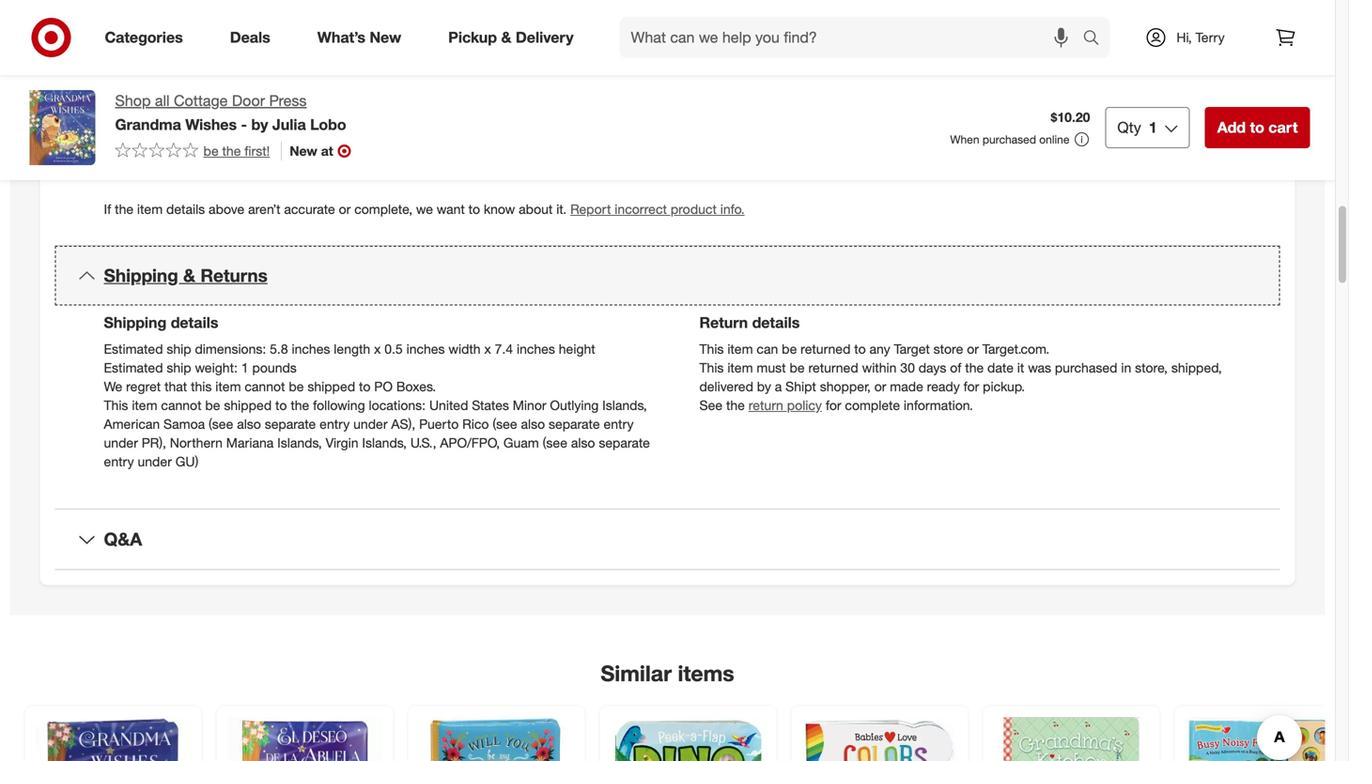 Task type: describe. For each thing, give the bounding box(es) containing it.
must
[[757, 360, 786, 376]]

to inside button
[[1250, 118, 1264, 137]]

be right can
[[782, 341, 797, 357]]

about
[[519, 201, 553, 217]]

0 horizontal spatial also
[[237, 416, 261, 432]]

2 horizontal spatial :
[[229, 83, 233, 99]]

grandma
[[115, 115, 181, 134]]

to right want
[[469, 201, 480, 217]]

shipping & returns
[[104, 265, 268, 287]]

0 horizontal spatial for
[[826, 397, 841, 414]]

of
[[950, 360, 962, 376]]

above
[[209, 201, 244, 217]]

babies love colors by michele rhodes - conway - by michele rhodes-conway ( board book ) image
[[803, 718, 957, 762]]

when purchased online
[[950, 132, 1070, 147]]

return
[[699, 314, 748, 332]]

rico
[[462, 416, 489, 432]]

4205
[[283, 83, 312, 99]]

all
[[155, 92, 170, 110]]

0 vertical spatial 1
[[1149, 118, 1157, 137]]

cannot inside shipping details estimated ship dimensions: 5.8 inches length x 0.5 inches width x 7.4 inches height estimated ship weight: 1 pounds we regret that this item cannot be shipped to po boxes.
[[245, 378, 285, 395]]

what's
[[317, 28, 365, 47]]

policy
[[787, 397, 822, 414]]

grandma wishes (julia lobo) (board book) image
[[36, 718, 190, 762]]

1 horizontal spatial entry
[[320, 416, 350, 432]]

as),
[[391, 416, 415, 432]]

shipping for shipping details estimated ship dimensions: 5.8 inches length x 0.5 inches width x 7.4 inches height estimated ship weight: 1 pounds we regret that this item cannot be shipped to po boxes.
[[104, 314, 167, 332]]

30
[[900, 360, 915, 376]]

2 estimated from the top
[[104, 360, 163, 376]]

1 vertical spatial under
[[104, 435, 138, 451]]

: for made in the usa
[[142, 140, 146, 156]]

regret
[[126, 378, 161, 395]]

0.5
[[384, 341, 403, 357]]

mariana
[[226, 435, 274, 451]]

target.com.
[[983, 341, 1050, 357]]

when
[[950, 132, 980, 147]]

shipped,
[[1171, 360, 1222, 376]]

number
[[135, 83, 185, 99]]

1 vertical spatial returned
[[808, 360, 858, 376]]

pickup
[[448, 28, 497, 47]]

to down pounds
[[275, 397, 287, 414]]

2 horizontal spatial entry
[[604, 416, 634, 432]]

boxes.
[[396, 378, 436, 395]]

store
[[934, 341, 963, 357]]

2 horizontal spatial islands,
[[602, 397, 647, 414]]

pickup & delivery link
[[432, 17, 597, 58]]

upc
[[104, 25, 132, 42]]

it
[[1017, 360, 1024, 376]]

add to cart
[[1217, 118, 1298, 137]]

shipping & returns button
[[55, 246, 1280, 306]]

item right if
[[137, 201, 163, 217]]

know
[[484, 201, 515, 217]]

059-
[[236, 83, 263, 99]]

2 horizontal spatial also
[[571, 435, 595, 451]]

store,
[[1135, 360, 1168, 376]]

if the item details above aren't accurate or complete, we want to know about it. report incorrect product info.
[[104, 201, 745, 217]]

date
[[988, 360, 1014, 376]]

what's new
[[317, 28, 401, 47]]

gu)
[[175, 454, 198, 470]]

ready
[[927, 378, 960, 395]]

this item cannot be shipped to the following locations:
[[104, 397, 426, 414]]

1 horizontal spatial new
[[370, 28, 401, 47]]

the down wishes
[[200, 140, 219, 156]]

add
[[1217, 118, 1246, 137]]

-
[[241, 115, 247, 134]]

terry
[[1196, 29, 1225, 46]]

at
[[321, 143, 333, 159]]

item inside shipping details estimated ship dimensions: 5.8 inches length x 0.5 inches width x 7.4 inches height estimated ship weight: 1 pounds we regret that this item cannot be shipped to po boxes.
[[215, 378, 241, 395]]

julia
[[272, 115, 306, 134]]

item
[[104, 83, 132, 99]]

u.s.,
[[410, 435, 436, 451]]

states
[[472, 397, 509, 414]]

purchased inside return details this item can be returned to any target store or target.com. this item must be returned within 30 days of the date it was purchased in store, shipped, delivered by a shipt shopper, or made ready for pickup. see the return policy for complete information.
[[1055, 360, 1118, 376]]

2 horizontal spatial (see
[[543, 435, 567, 451]]

wishes
[[185, 115, 237, 134]]

dino - (peek-a-flap children's interactive lift-a-flap board book) by jaye garnett (board book) image
[[611, 718, 765, 762]]

that
[[164, 378, 187, 395]]

categories link
[[89, 17, 206, 58]]

be left usa
[[203, 143, 219, 159]]

qty
[[1118, 118, 1141, 137]]

width
[[449, 341, 481, 357]]

1 vertical spatial shipped
[[224, 397, 272, 414]]

2 vertical spatial under
[[138, 454, 172, 470]]

shipped inside shipping details estimated ship dimensions: 5.8 inches length x 0.5 inches width x 7.4 inches height estimated ship weight: 1 pounds we regret that this item cannot be shipped to po boxes.
[[308, 378, 355, 395]]

0 horizontal spatial islands,
[[277, 435, 322, 451]]

1 horizontal spatial islands,
[[362, 435, 407, 451]]

0 horizontal spatial or
[[339, 201, 351, 217]]

be the first!
[[203, 143, 270, 159]]

shop
[[115, 92, 151, 110]]

2 ship from the top
[[167, 360, 191, 376]]

1 ship from the top
[[167, 341, 191, 357]]

outlying
[[550, 397, 599, 414]]

search
[[1074, 30, 1120, 48]]

by inside return details this item can be returned to any target store or target.com. this item must be returned within 30 days of the date it was purchased in store, shipped, delivered by a shipt shopper, or made ready for pickup. see the return policy for complete information.
[[757, 378, 771, 395]]

2 vertical spatial or
[[874, 378, 886, 395]]

categories
[[105, 28, 183, 47]]

5.8
[[270, 341, 288, 357]]

report incorrect product info. button
[[570, 200, 745, 219]]

1 vertical spatial or
[[967, 341, 979, 357]]

the left first! on the top left of page
[[222, 143, 241, 159]]

pounds
[[252, 360, 297, 376]]

apo/fpo,
[[440, 435, 500, 451]]

shipt
[[786, 378, 816, 395]]

if
[[104, 201, 111, 217]]

days
[[919, 360, 946, 376]]

first!
[[245, 143, 270, 159]]

origin : made in the usa
[[104, 140, 249, 156]]

we
[[104, 378, 122, 395]]

returns
[[200, 265, 268, 287]]

1 horizontal spatial (see
[[493, 416, 517, 432]]

report
[[570, 201, 611, 217]]

can
[[757, 341, 778, 357]]

be up shipt
[[790, 360, 805, 376]]

lobo
[[310, 115, 346, 134]]

0 vertical spatial for
[[964, 378, 979, 395]]

see
[[699, 397, 723, 414]]

1 horizontal spatial also
[[521, 416, 545, 432]]

0 horizontal spatial cannot
[[161, 397, 202, 414]]

press
[[269, 92, 307, 110]]

be the first! link
[[115, 142, 270, 161]]

(dpci)
[[189, 83, 229, 99]]



Task type: vqa. For each thing, say whether or not it's contained in the screenshot.
Pickup on the left of page
yes



Task type: locate. For each thing, give the bounding box(es) containing it.
0 horizontal spatial shipped
[[224, 397, 272, 414]]

shipping down if
[[104, 265, 178, 287]]

inches
[[292, 341, 330, 357], [406, 341, 445, 357], [517, 341, 555, 357]]

by inside shop all cottage door press grandma wishes - by julia lobo
[[251, 115, 268, 134]]

inches right 5.8
[[292, 341, 330, 357]]

we
[[416, 201, 433, 217]]

1 horizontal spatial &
[[501, 28, 512, 47]]

details for shipping
[[171, 314, 218, 332]]

info.
[[720, 201, 745, 217]]

1 vertical spatial in
[[1121, 360, 1131, 376]]

made
[[149, 140, 183, 156]]

1 vertical spatial :
[[229, 83, 233, 99]]

0 vertical spatial new
[[370, 28, 401, 47]]

1 vertical spatial by
[[757, 378, 771, 395]]

shopper,
[[820, 378, 871, 395]]

separate
[[265, 416, 316, 432], [549, 416, 600, 432], [599, 435, 650, 451]]

a
[[775, 378, 782, 395]]

shipped up mariana
[[224, 397, 272, 414]]

details up the dimensions:
[[171, 314, 218, 332]]

be inside shipping details estimated ship dimensions: 5.8 inches length x 0.5 inches width x 7.4 inches height estimated ship weight: 1 pounds we regret that this item cannot be shipped to po boxes.
[[289, 378, 304, 395]]

0 horizontal spatial 1
[[241, 360, 249, 376]]

to inside shipping details estimated ship dimensions: 5.8 inches length x 0.5 inches width x 7.4 inches height estimated ship weight: 1 pounds we regret that this item cannot be shipped to po boxes.
[[359, 378, 371, 395]]

by right the -
[[251, 115, 268, 134]]

weight:
[[195, 360, 238, 376]]

delivery
[[516, 28, 574, 47]]

height
[[559, 341, 595, 357]]

shipping up regret
[[104, 314, 167, 332]]

1 vertical spatial new
[[290, 143, 317, 159]]

united
[[429, 397, 468, 414]]

0 vertical spatial by
[[251, 115, 268, 134]]

islands, down as),
[[362, 435, 407, 451]]

for down shopper,
[[826, 397, 841, 414]]

product
[[671, 201, 717, 217]]

2 vertical spatial :
[[142, 140, 146, 156]]

guam
[[503, 435, 539, 451]]

1 vertical spatial estimated
[[104, 360, 163, 376]]

deals link
[[214, 17, 294, 58]]

0 vertical spatial or
[[339, 201, 351, 217]]

1 shipping from the top
[[104, 265, 178, 287]]

information.
[[904, 397, 973, 414]]

it.
[[556, 201, 567, 217]]

2 horizontal spatial or
[[967, 341, 979, 357]]

: left made
[[142, 140, 146, 156]]

1
[[1149, 118, 1157, 137], [241, 360, 249, 376]]

& inside dropdown button
[[183, 265, 195, 287]]

busy noisy farm - by  julia lobo (board book) image
[[1186, 718, 1340, 762]]

0 horizontal spatial new
[[290, 143, 317, 159]]

this
[[699, 341, 724, 357], [699, 360, 724, 376], [104, 397, 128, 414]]

be down this at the left
[[205, 397, 220, 414]]

shipping inside shipping details estimated ship dimensions: 5.8 inches length x 0.5 inches width x 7.4 inches height estimated ship weight: 1 pounds we regret that this item cannot be shipped to po boxes.
[[104, 314, 167, 332]]

2 inches from the left
[[406, 341, 445, 357]]

for right the ready
[[964, 378, 979, 395]]

aren't
[[248, 201, 280, 217]]

details left above
[[166, 201, 205, 217]]

1 vertical spatial ship
[[167, 360, 191, 376]]

1 horizontal spatial for
[[964, 378, 979, 395]]

this up delivered
[[699, 360, 724, 376]]

item down weight:
[[215, 378, 241, 395]]

1 vertical spatial for
[[826, 397, 841, 414]]

1 vertical spatial shipping
[[104, 314, 167, 332]]

be down pounds
[[289, 378, 304, 395]]

also up mariana
[[237, 416, 261, 432]]

0 vertical spatial this
[[699, 341, 724, 357]]

cannot
[[245, 378, 285, 395], [161, 397, 202, 414]]

also down outlying
[[571, 435, 595, 451]]

this
[[191, 378, 212, 395]]

shipping inside dropdown button
[[104, 265, 178, 287]]

return policy link
[[749, 397, 822, 414]]

1 horizontal spatial x
[[484, 341, 491, 357]]

by left a
[[757, 378, 771, 395]]

2 shipping from the top
[[104, 314, 167, 332]]

0 horizontal spatial x
[[374, 341, 381, 357]]

returned
[[801, 341, 851, 357], [808, 360, 858, 376]]

for
[[964, 378, 979, 395], [826, 397, 841, 414]]

1 vertical spatial purchased
[[1055, 360, 1118, 376]]

to inside return details this item can be returned to any target store or target.com. this item must be returned within 30 days of the date it was purchased in store, shipped, delivered by a shipt shopper, or made ready for pickup. see the return policy for complete information.
[[854, 341, 866, 357]]

1 inches from the left
[[292, 341, 330, 357]]

grandma's kitchen by madison lodi (board book) image
[[995, 718, 1149, 762]]

1 horizontal spatial :
[[142, 140, 146, 156]]

x
[[374, 341, 381, 357], [484, 341, 491, 357]]

0 vertical spatial cannot
[[245, 378, 285, 395]]

cannot up this item cannot be shipped to the following locations:
[[245, 378, 285, 395]]

$10.20
[[1051, 109, 1090, 126]]

purchased right was
[[1055, 360, 1118, 376]]

or down the within
[[874, 378, 886, 395]]

incorrect
[[615, 201, 667, 217]]

cannot up samoa
[[161, 397, 202, 414]]

x left 0.5 in the left top of the page
[[374, 341, 381, 357]]

islands, right outlying
[[602, 397, 647, 414]]

& right pickup
[[501, 28, 512, 47]]

puerto
[[419, 416, 459, 432]]

in left store,
[[1121, 360, 1131, 376]]

1 x from the left
[[374, 341, 381, 357]]

0 vertical spatial estimated
[[104, 341, 163, 357]]

will you be my sunshine (julia lobo) (board book) image
[[420, 718, 574, 762]]

pickup & delivery
[[448, 28, 574, 47]]

2 x from the left
[[484, 341, 491, 357]]

to
[[1250, 118, 1264, 137], [469, 201, 480, 217], [854, 341, 866, 357], [359, 378, 371, 395], [275, 397, 287, 414]]

details up can
[[752, 314, 800, 332]]

details inside return details this item can be returned to any target store or target.com. this item must be returned within 30 days of the date it was purchased in store, shipped, delivered by a shipt shopper, or made ready for pickup. see the return policy for complete information.
[[752, 314, 800, 332]]

door
[[232, 92, 265, 110]]

el deseo de la abuela - by julia lobo (board book) image
[[228, 718, 382, 762]]

shipping for shipping & returns
[[104, 265, 178, 287]]

american
[[104, 416, 160, 432]]

x left 7.4
[[484, 341, 491, 357]]

1 right qty
[[1149, 118, 1157, 137]]

similar
[[601, 661, 672, 687]]

under down american
[[104, 435, 138, 451]]

& for shipping
[[183, 265, 195, 287]]

1 down the dimensions:
[[241, 360, 249, 376]]

(see up northern at the bottom left of the page
[[209, 416, 233, 432]]

q&a button
[[55, 510, 1280, 570]]

deals
[[230, 28, 270, 47]]

made
[[890, 378, 923, 395]]

0 horizontal spatial &
[[183, 265, 195, 287]]

locations:
[[369, 397, 426, 414]]

2 vertical spatial this
[[104, 397, 128, 414]]

0 horizontal spatial inches
[[292, 341, 330, 357]]

1 vertical spatial 1
[[241, 360, 249, 376]]

0 vertical spatial shipped
[[308, 378, 355, 395]]

to right add
[[1250, 118, 1264, 137]]

: left 9781646387892
[[132, 25, 136, 42]]

inches right 0.5 in the left top of the page
[[406, 341, 445, 357]]

accurate
[[284, 201, 335, 217]]

new right the what's
[[370, 28, 401, 47]]

item number (dpci) : 059-03-4205
[[104, 83, 312, 99]]

po
[[374, 378, 393, 395]]

1 estimated from the top
[[104, 341, 163, 357]]

length
[[334, 341, 370, 357]]

pr),
[[142, 435, 166, 451]]

& for pickup
[[501, 28, 512, 47]]

return
[[749, 397, 783, 414]]

2 horizontal spatial inches
[[517, 341, 555, 357]]

details inside shipping details estimated ship dimensions: 5.8 inches length x 0.5 inches width x 7.4 inches height estimated ship weight: 1 pounds we regret that this item cannot be shipped to po boxes.
[[171, 314, 218, 332]]

entry
[[320, 416, 350, 432], [604, 416, 634, 432], [104, 454, 134, 470]]

: left 059-
[[229, 83, 233, 99]]

complete
[[845, 397, 900, 414]]

the left following
[[291, 397, 309, 414]]

to left any
[[854, 341, 866, 357]]

the right if
[[115, 201, 133, 217]]

the right of
[[965, 360, 984, 376]]

shipping details estimated ship dimensions: 5.8 inches length x 0.5 inches width x 7.4 inches height estimated ship weight: 1 pounds we regret that this item cannot be shipped to po boxes.
[[104, 314, 595, 395]]

1 horizontal spatial or
[[874, 378, 886, 395]]

dimensions:
[[195, 341, 266, 357]]

inches right 7.4
[[517, 341, 555, 357]]

islands, left virgin
[[277, 435, 322, 451]]

new left at
[[290, 143, 317, 159]]

0 horizontal spatial by
[[251, 115, 268, 134]]

: for 9781646387892
[[132, 25, 136, 42]]

details for return
[[752, 314, 800, 332]]

q&a
[[104, 529, 142, 550]]

to left po in the left of the page
[[359, 378, 371, 395]]

or right accurate
[[339, 201, 351, 217]]

item up delivered
[[727, 360, 753, 376]]

1 horizontal spatial by
[[757, 378, 771, 395]]

shipped up following
[[308, 378, 355, 395]]

this down the we
[[104, 397, 128, 414]]

under down pr),
[[138, 454, 172, 470]]

cottage
[[174, 92, 228, 110]]

0 horizontal spatial entry
[[104, 454, 134, 470]]

0 vertical spatial under
[[353, 416, 388, 432]]

or right store
[[967, 341, 979, 357]]

&
[[501, 28, 512, 47], [183, 265, 195, 287]]

0 vertical spatial &
[[501, 28, 512, 47]]

1 horizontal spatial in
[[1121, 360, 1131, 376]]

under down 'locations:'
[[353, 416, 388, 432]]

new
[[370, 28, 401, 47], [290, 143, 317, 159]]

purchased right when
[[983, 132, 1036, 147]]

0 vertical spatial shipping
[[104, 265, 178, 287]]

the down delivered
[[726, 397, 745, 414]]

1 horizontal spatial 1
[[1149, 118, 1157, 137]]

minor
[[513, 397, 546, 414]]

want
[[437, 201, 465, 217]]

0 vertical spatial returned
[[801, 341, 851, 357]]

0 horizontal spatial (see
[[209, 416, 233, 432]]

image of grandma wishes - by julia lobo image
[[25, 90, 100, 165]]

03-
[[263, 83, 283, 99]]

0 vertical spatial :
[[132, 25, 136, 42]]

(see right "guam"
[[543, 435, 567, 451]]

9781646387892
[[139, 25, 234, 42]]

1 vertical spatial cannot
[[161, 397, 202, 414]]

in right made
[[186, 140, 197, 156]]

the
[[200, 140, 219, 156], [222, 143, 241, 159], [115, 201, 133, 217], [965, 360, 984, 376], [291, 397, 309, 414], [726, 397, 745, 414]]

return details this item can be returned to any target store or target.com. this item must be returned within 30 days of the date it was purchased in store, shipped, delivered by a shipt shopper, or made ready for pickup. see the return policy for complete information.
[[699, 314, 1222, 414]]

usa
[[223, 140, 249, 156]]

item down regret
[[132, 397, 157, 414]]

0 horizontal spatial :
[[132, 25, 136, 42]]

0 horizontal spatial in
[[186, 140, 197, 156]]

(see down states
[[493, 416, 517, 432]]

0 horizontal spatial purchased
[[983, 132, 1036, 147]]

1 horizontal spatial shipped
[[308, 378, 355, 395]]

be
[[203, 143, 219, 159], [782, 341, 797, 357], [790, 360, 805, 376], [289, 378, 304, 395], [205, 397, 220, 414]]

0 vertical spatial ship
[[167, 341, 191, 357]]

origin
[[104, 140, 142, 156]]

& left returns at left top
[[183, 265, 195, 287]]

0 vertical spatial in
[[186, 140, 197, 156]]

7.4
[[495, 341, 513, 357]]

within
[[862, 360, 897, 376]]

item left can
[[727, 341, 753, 357]]

0 vertical spatial purchased
[[983, 132, 1036, 147]]

also down minor
[[521, 416, 545, 432]]

qty 1
[[1118, 118, 1157, 137]]

1 vertical spatial this
[[699, 360, 724, 376]]

3 inches from the left
[[517, 341, 555, 357]]

1 vertical spatial &
[[183, 265, 195, 287]]

search button
[[1074, 17, 1120, 62]]

1 inside shipping details estimated ship dimensions: 5.8 inches length x 0.5 inches width x 7.4 inches height estimated ship weight: 1 pounds we regret that this item cannot be shipped to po boxes.
[[241, 360, 249, 376]]

samoa
[[164, 416, 205, 432]]

1 horizontal spatial purchased
[[1055, 360, 1118, 376]]

What can we help you find? suggestions appear below search field
[[620, 17, 1088, 58]]

1 horizontal spatial inches
[[406, 341, 445, 357]]

this down 'return' on the right top
[[699, 341, 724, 357]]

in inside return details this item can be returned to any target store or target.com. this item must be returned within 30 days of the date it was purchased in store, shipped, delivered by a shipt shopper, or made ready for pickup. see the return policy for complete information.
[[1121, 360, 1131, 376]]

hi,
[[1177, 29, 1192, 46]]

1 horizontal spatial cannot
[[245, 378, 285, 395]]



